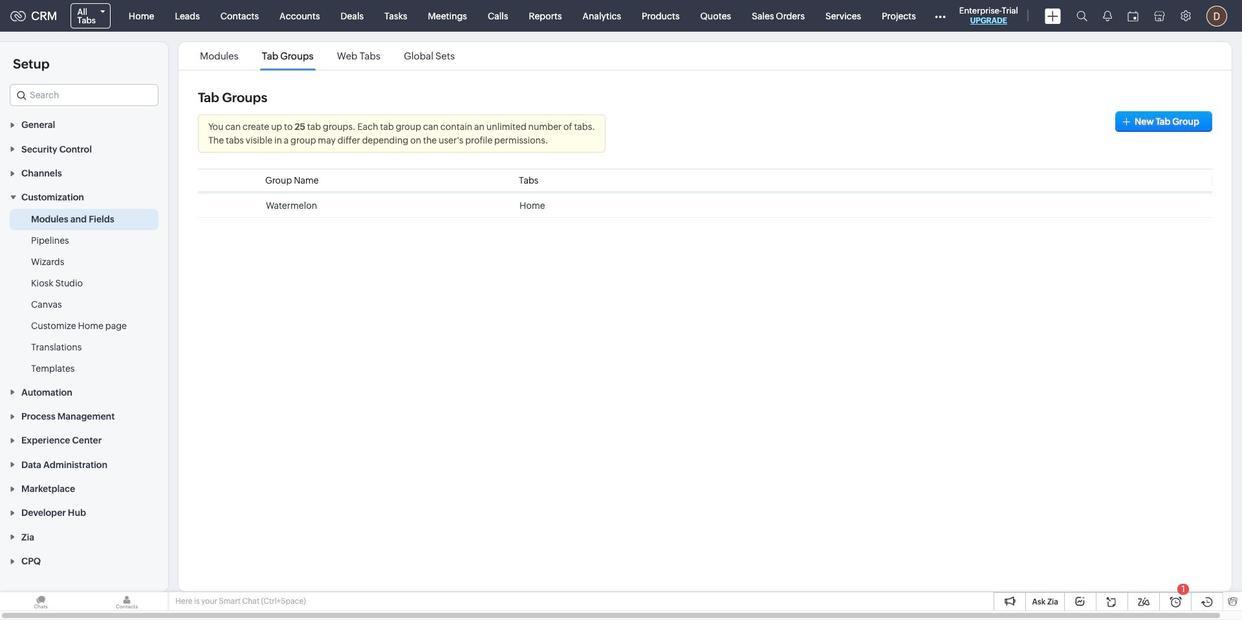 Task type: locate. For each thing, give the bounding box(es) containing it.
list
[[188, 42, 467, 70]]

none field search
[[10, 84, 158, 106]]

create menu image
[[1045, 8, 1061, 24]]

Search text field
[[10, 85, 158, 105]]

None field
[[62, 1, 118, 31], [10, 84, 158, 106], [62, 1, 118, 31]]

region
[[0, 209, 168, 380]]

signals image
[[1103, 10, 1112, 21]]

calendar image
[[1128, 11, 1138, 21]]

Other Modules field
[[926, 5, 954, 26]]

chats image
[[0, 593, 82, 611]]



Task type: describe. For each thing, give the bounding box(es) containing it.
search element
[[1069, 0, 1095, 32]]

profile element
[[1199, 0, 1235, 31]]

logo image
[[10, 11, 26, 21]]

contacts image
[[86, 593, 168, 611]]

create menu element
[[1037, 0, 1069, 31]]

search image
[[1076, 10, 1087, 21]]

signals element
[[1095, 0, 1120, 32]]

profile image
[[1206, 5, 1227, 26]]



Task type: vqa. For each thing, say whether or not it's contained in the screenshot.
and for Previous
no



